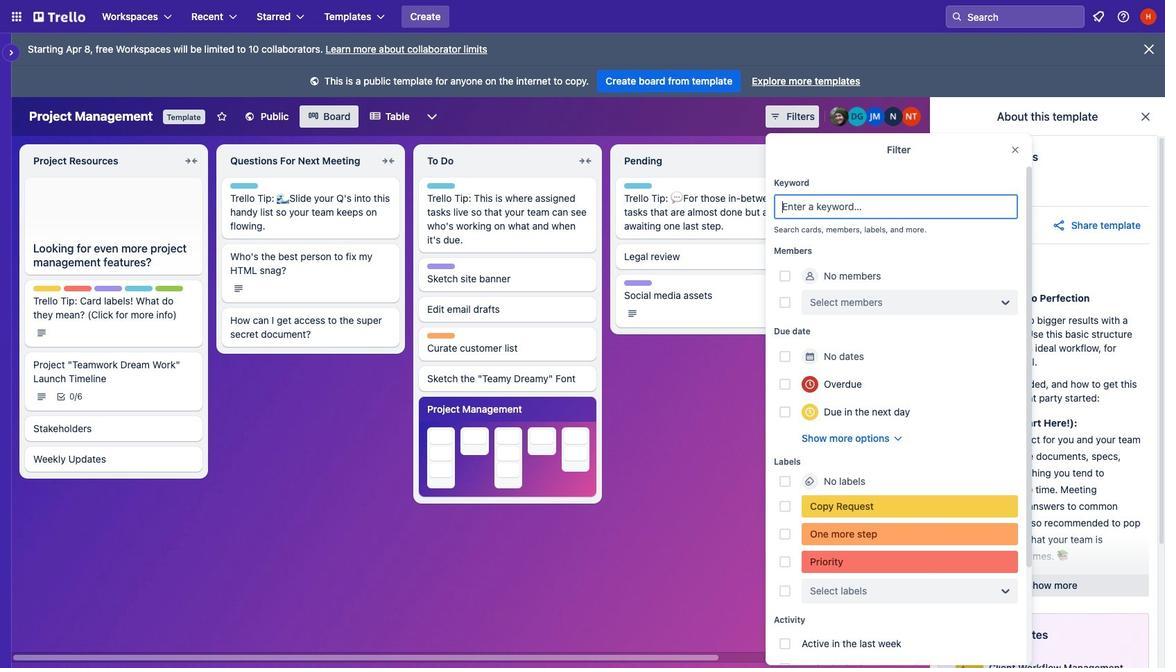 Task type: vqa. For each thing, say whether or not it's contained in the screenshot.
CREATE related to Create LinkedIn
no



Task type: locate. For each thing, give the bounding box(es) containing it.
1 vertical spatial color: orange, title: "one more step" element
[[821, 377, 849, 383]]

collapse list image
[[380, 153, 397, 169], [577, 153, 594, 169]]

0 horizontal spatial collapse list image
[[380, 153, 397, 169]]

2 horizontal spatial color: purple, title: "design team" element
[[624, 280, 652, 286]]

0 horizontal spatial color: purple, title: "design team" element
[[94, 286, 122, 291]]

1 vertical spatial color: yellow, title: "copy request" element
[[802, 495, 1018, 518]]

1 vertical spatial color: red, title: "priority" element
[[802, 551, 1018, 573]]

None text field
[[25, 150, 180, 172], [222, 150, 377, 172], [25, 150, 180, 172], [222, 150, 377, 172]]

color: orange, title: "one more step" element
[[427, 333, 455, 339], [821, 377, 849, 383], [802, 523, 1018, 545]]

None text field
[[419, 150, 574, 172], [616, 150, 771, 172], [419, 150, 574, 172], [616, 150, 771, 172]]

color: purple, title: "design team" element
[[427, 264, 455, 269], [624, 280, 652, 286], [94, 286, 122, 291]]

1 horizontal spatial color: purple, title: "design team" element
[[427, 264, 455, 269]]

0 horizontal spatial color: yellow, title: "copy request" element
[[33, 286, 61, 291]]

0 vertical spatial color: yellow, title: "copy request" element
[[33, 286, 61, 291]]

0 horizontal spatial color: red, title: "priority" element
[[64, 286, 92, 291]]

0 vertical spatial color: red, title: "priority" element
[[64, 286, 92, 291]]

Board name text field
[[22, 105, 160, 128]]

2 vertical spatial color: orange, title: "one more step" element
[[802, 523, 1018, 545]]

collapse list image
[[183, 153, 200, 169]]

0 vertical spatial color: orange, title: "one more step" element
[[427, 333, 455, 339]]

color: sky, title: "trello tip" element
[[230, 183, 258, 189], [427, 183, 455, 189], [624, 183, 652, 189], [125, 286, 153, 291], [821, 291, 849, 297]]

1 horizontal spatial collapse list image
[[577, 153, 594, 169]]

1 horizontal spatial color: yellow, title: "copy request" element
[[802, 495, 1018, 518]]

color: yellow, title: "copy request" element
[[33, 286, 61, 291], [802, 495, 1018, 518]]

color: red, title: "priority" element
[[64, 286, 92, 291], [802, 551, 1018, 573]]

Search field
[[963, 7, 1084, 26]]

1 horizontal spatial color: red, title: "priority" element
[[802, 551, 1018, 573]]



Task type: describe. For each thing, give the bounding box(es) containing it.
back to home image
[[33, 6, 85, 28]]

caity (caity) image
[[830, 107, 849, 126]]

primary element
[[0, 0, 1166, 33]]

customize views image
[[425, 110, 439, 123]]

howard (howard38800628) image
[[1141, 8, 1157, 25]]

sm image
[[308, 75, 322, 89]]

2 collapse list image from the left
[[577, 153, 594, 169]]

1 collapse list image from the left
[[380, 153, 397, 169]]

close popover image
[[1010, 144, 1021, 155]]

open information menu image
[[1117, 10, 1131, 24]]

jordan mirchev (jordan_mirchev) image
[[866, 107, 885, 126]]

search image
[[952, 11, 963, 22]]

nicole tang (nicoletang31) image
[[902, 107, 921, 126]]

0 notifications image
[[1091, 8, 1107, 25]]

star or unstar board image
[[216, 111, 227, 122]]

devan goldstein (devangoldstein2) image
[[848, 107, 867, 126]]

color: lime, title: "halp" element
[[155, 286, 183, 291]]

Enter a keyword… text field
[[774, 194, 1018, 219]]

nic (nicoletollefson1) image
[[884, 107, 903, 126]]



